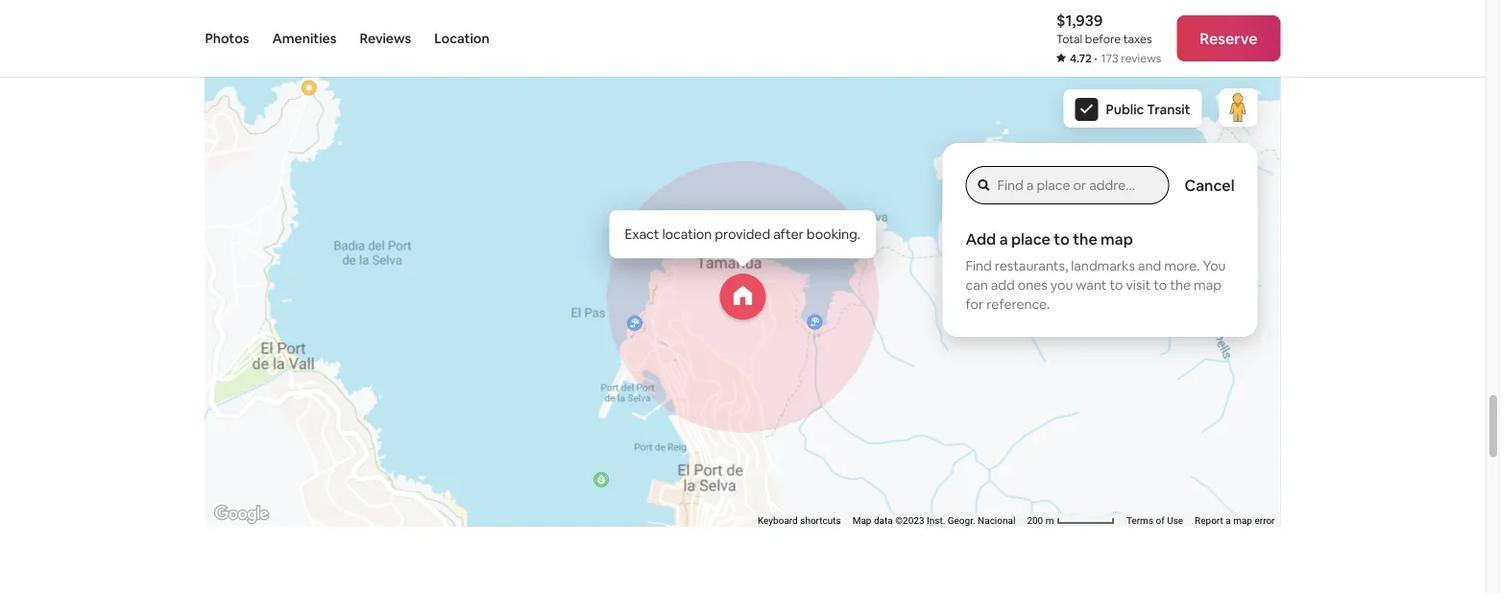 Task type: locate. For each thing, give the bounding box(es) containing it.
a for report
[[1226, 515, 1231, 527]]

a
[[1000, 229, 1008, 249], [1226, 515, 1231, 527]]

photos button
[[205, 0, 249, 77]]

200 m
[[1027, 515, 1057, 527]]

error
[[1255, 515, 1275, 527]]

a inside add a place to the map find restaurants, landmarks and more. you can add ones you want to visit to the map for reference.
[[1000, 229, 1008, 249]]

to left "visit"
[[1110, 277, 1124, 294]]

place
[[1012, 229, 1051, 249]]

2 horizontal spatial map
[[1234, 515, 1253, 527]]

taxes
[[1124, 32, 1152, 47]]

keyboard shortcuts
[[758, 515, 841, 527]]

port
[[220, 23, 251, 43]]

add
[[991, 277, 1015, 294]]

to right "visit"
[[1154, 277, 1168, 294]]

keyboard
[[758, 515, 798, 527]]

0 horizontal spatial a
[[1000, 229, 1008, 249]]

amenities
[[272, 30, 337, 47]]

and
[[1138, 257, 1162, 275]]

0 vertical spatial the
[[1073, 229, 1098, 249]]

$1,939
[[1057, 10, 1103, 30]]

selva,
[[291, 23, 331, 43]]

200
[[1027, 515, 1044, 527]]

to right place
[[1054, 229, 1070, 249]]

to
[[1054, 229, 1070, 249], [1110, 277, 1124, 294], [1154, 277, 1168, 294]]

reserve
[[1200, 28, 1258, 48]]

reserve button
[[1177, 15, 1281, 61]]

spain
[[408, 23, 447, 43]]

4.72
[[1070, 51, 1092, 66]]

google map
showing 6 points of interest. region
[[41, 0, 1501, 594]]

location
[[434, 30, 490, 47]]

reviews button
[[360, 0, 411, 77]]

amenities button
[[272, 0, 337, 77]]

map left error on the right of the page
[[1234, 515, 1253, 527]]

report
[[1195, 515, 1224, 527]]

a right add
[[1000, 229, 1008, 249]]

1 horizontal spatial map
[[1194, 277, 1222, 294]]

de
[[254, 23, 272, 43]]

a right report
[[1226, 515, 1231, 527]]

use
[[1167, 515, 1184, 527]]

1 horizontal spatial a
[[1226, 515, 1231, 527]]

map
[[853, 515, 872, 527]]

add
[[966, 229, 997, 249]]

report a map error link
[[1195, 515, 1275, 527]]

0 horizontal spatial map
[[1101, 229, 1133, 249]]

0 vertical spatial a
[[1000, 229, 1008, 249]]

the
[[1073, 229, 1098, 249], [1170, 277, 1191, 294]]

map data ©2023 inst. geogr. nacional
[[853, 515, 1016, 527]]

a for add
[[1000, 229, 1008, 249]]

map up the landmarks
[[1101, 229, 1133, 249]]

the up the landmarks
[[1073, 229, 1098, 249]]

1 vertical spatial the
[[1170, 277, 1191, 294]]

1 vertical spatial a
[[1226, 515, 1231, 527]]

1 horizontal spatial the
[[1170, 277, 1191, 294]]

total
[[1057, 32, 1083, 47]]

terms
[[1127, 515, 1154, 527]]

transit
[[1147, 101, 1191, 118]]

map down you
[[1194, 277, 1222, 294]]

nacional
[[978, 515, 1016, 527]]

keyboard shortcuts button
[[758, 514, 841, 528]]

1 horizontal spatial to
[[1110, 277, 1124, 294]]

want
[[1076, 277, 1107, 294]]

el
[[205, 23, 217, 43]]

report a map error
[[1195, 515, 1275, 527]]

the down more.
[[1170, 277, 1191, 294]]

map
[[1101, 229, 1133, 249], [1194, 277, 1222, 294], [1234, 515, 1253, 527]]

can
[[966, 277, 988, 294]]



Task type: vqa. For each thing, say whether or not it's contained in the screenshot.
Terms
yes



Task type: describe. For each thing, give the bounding box(es) containing it.
you
[[1051, 277, 1073, 294]]

la
[[276, 23, 287, 43]]

0 horizontal spatial to
[[1054, 229, 1070, 249]]

shortcuts
[[801, 515, 841, 527]]

terms of use link
[[1127, 515, 1184, 527]]

cancel
[[1185, 175, 1235, 195]]

reviews
[[360, 30, 411, 47]]

find
[[966, 257, 992, 275]]

2 vertical spatial map
[[1234, 515, 1253, 527]]

for
[[966, 296, 984, 313]]

drag pegman onto the map to open street view image
[[1220, 88, 1258, 127]]

$1,939 total before taxes
[[1057, 10, 1152, 47]]

200 m button
[[1022, 514, 1121, 528]]

0 vertical spatial map
[[1101, 229, 1133, 249]]

terms of use
[[1127, 515, 1184, 527]]

m
[[1046, 515, 1054, 527]]

173
[[1101, 51, 1119, 66]]

inst.
[[927, 515, 946, 527]]

public
[[1106, 101, 1145, 118]]

geogr.
[[948, 515, 976, 527]]

data
[[874, 515, 893, 527]]

2 horizontal spatial to
[[1154, 277, 1168, 294]]

location button
[[434, 0, 490, 77]]

reviews
[[1122, 51, 1162, 66]]

Find a place or address field
[[998, 177, 1138, 194]]

ones
[[1018, 277, 1048, 294]]

public transit
[[1106, 101, 1191, 118]]

before
[[1086, 32, 1121, 47]]

©2023
[[896, 515, 925, 527]]

google image
[[210, 502, 273, 527]]

landmarks
[[1071, 257, 1136, 275]]

reference.
[[987, 296, 1050, 313]]

your stay location, map pin image
[[720, 274, 766, 320]]

you
[[1203, 257, 1226, 275]]

4.72 · 173 reviews
[[1070, 51, 1162, 66]]

cancel button
[[1185, 175, 1235, 195]]

add a place to the map find restaurants, landmarks and more. you can add ones you want to visit to the map for reference.
[[966, 229, 1226, 313]]

0 horizontal spatial the
[[1073, 229, 1098, 249]]

visit
[[1127, 277, 1151, 294]]

catalonia,
[[335, 23, 405, 43]]

el port de la selva, catalonia, spain
[[205, 23, 447, 43]]

more.
[[1165, 257, 1201, 275]]

restaurants,
[[995, 257, 1069, 275]]

of
[[1156, 515, 1165, 527]]

·
[[1095, 51, 1098, 66]]

photos
[[205, 30, 249, 47]]

1 vertical spatial map
[[1194, 277, 1222, 294]]



